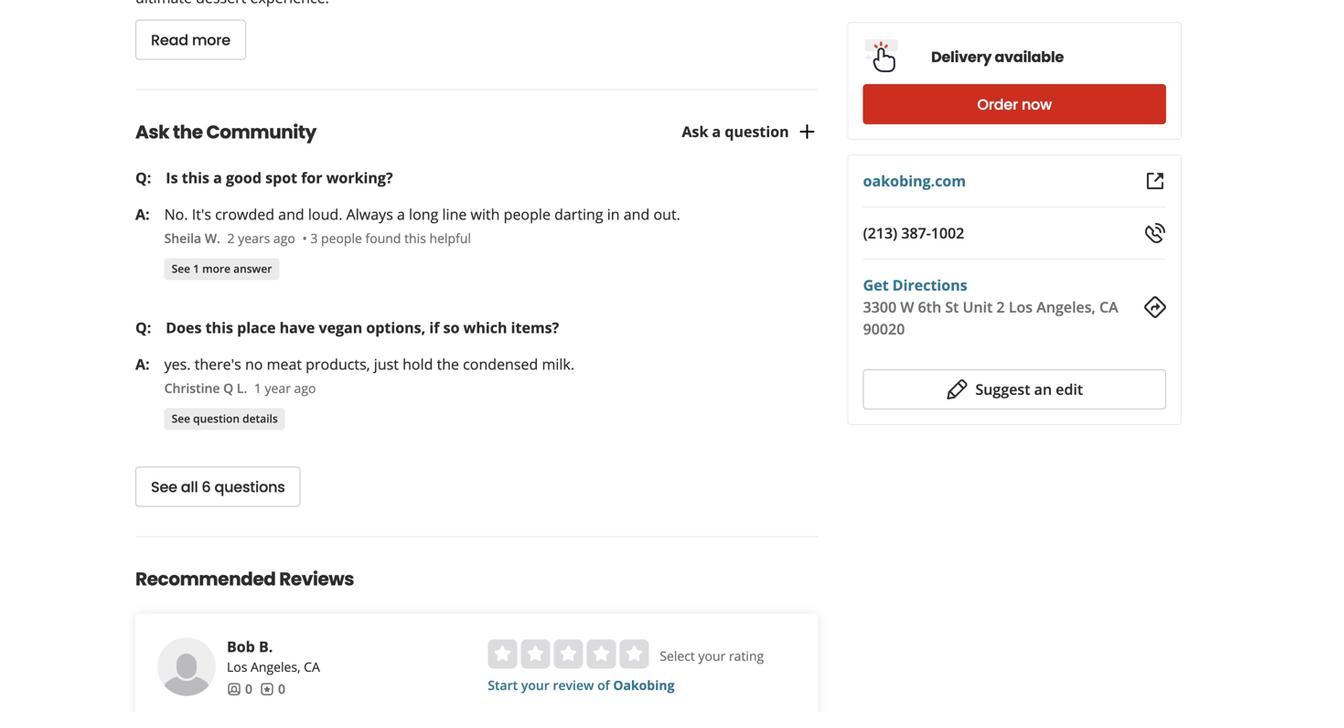 Task type: describe. For each thing, give the bounding box(es) containing it.
if
[[429, 318, 440, 338]]

w
[[901, 297, 914, 317]]

good
[[226, 168, 262, 188]]

this for vegan
[[205, 318, 233, 338]]

your for select
[[699, 648, 726, 665]]

yes.
[[164, 355, 191, 374]]

bob
[[227, 637, 255, 657]]

1 inside see 1 more answer link
[[193, 261, 199, 276]]

years
[[238, 230, 270, 247]]

recommended reviews element
[[106, 537, 819, 713]]

ask a question
[[682, 122, 789, 141]]

order now link
[[863, 84, 1166, 124]]

all
[[181, 477, 198, 498]]

24 phone v2 image
[[1145, 222, 1166, 244]]

see 1 more answer
[[172, 261, 272, 276]]

get
[[863, 275, 889, 295]]

this for spot
[[182, 168, 210, 188]]

0 horizontal spatial a
[[213, 168, 222, 188]]

see question details link
[[164, 409, 285, 431]]

3
[[310, 230, 318, 247]]

suggest an edit
[[976, 380, 1083, 399]]

bob b. los angeles, ca
[[227, 637, 320, 676]]

loud.
[[308, 205, 343, 224]]

of
[[597, 677, 610, 695]]

387-
[[901, 223, 931, 243]]

delivery available
[[931, 47, 1064, 67]]

ask the community
[[135, 120, 316, 145]]

oakobing.com
[[863, 171, 966, 191]]

found
[[366, 230, 401, 247]]

get directions 3300 w 6th st unit 2 los angeles, ca 90020
[[863, 275, 1119, 339]]

angeles, inside get directions 3300 w 6th st unit 2 los angeles, ca 90020
[[1037, 297, 1096, 317]]

ca inside get directions 3300 w 6th st unit 2 los angeles, ca 90020
[[1100, 297, 1119, 317]]

oakobing
[[613, 677, 675, 695]]

order
[[978, 94, 1018, 115]]

1 horizontal spatial a
[[397, 205, 405, 224]]

q
[[223, 380, 233, 397]]

select your rating
[[660, 648, 764, 665]]

0 for the friends element
[[245, 681, 253, 698]]

vegan
[[319, 318, 363, 338]]

ask for ask a question
[[682, 122, 708, 141]]

see 1 more answer link
[[164, 259, 279, 281]]

line
[[442, 205, 467, 224]]

more inside read more button
[[192, 30, 230, 51]]

in
[[607, 205, 620, 224]]

16 friends v2 image
[[227, 683, 242, 697]]

yes. there's no meat products, just hold the condensed milk. christine q l. 1 year ago
[[164, 355, 575, 397]]

there's
[[195, 355, 241, 374]]

crowded
[[215, 205, 274, 224]]

with
[[471, 205, 500, 224]]

available
[[995, 47, 1064, 67]]

have
[[280, 318, 315, 338]]

delivery
[[931, 47, 992, 67]]

2 and from the left
[[624, 205, 650, 224]]

see all 6 questions link
[[135, 467, 301, 508]]

recommended
[[135, 567, 276, 593]]

0 for reviews "element"
[[278, 681, 285, 698]]

(213)
[[863, 223, 898, 243]]

los inside get directions 3300 w 6th st unit 2 los angeles, ca 90020
[[1009, 297, 1033, 317]]

does this place have vegan options, if so which items?
[[166, 318, 559, 338]]

photo of bob b. image
[[157, 638, 216, 697]]

6
[[202, 477, 211, 498]]

q: for does this place have vegan options, if so which items?
[[135, 318, 151, 338]]

the inside yes. there's no meat products, just hold the condensed milk. christine q l. 1 year ago
[[437, 355, 459, 374]]

products,
[[306, 355, 370, 374]]

meat
[[267, 355, 302, 374]]

angeles, inside the bob b. los angeles, ca
[[251, 659, 301, 676]]

16 review v2 image
[[260, 683, 274, 697]]

is
[[166, 168, 178, 188]]

now
[[1022, 94, 1052, 115]]

90020
[[863, 319, 905, 339]]

reviews
[[279, 567, 354, 593]]

read more button
[[135, 20, 246, 60]]

darting
[[554, 205, 603, 224]]

it's
[[192, 205, 211, 224]]

(213) 387-1002
[[863, 223, 965, 243]]

does
[[166, 318, 202, 338]]

3 people found this helpful
[[310, 230, 471, 247]]

no.
[[164, 205, 188, 224]]

0 horizontal spatial the
[[173, 120, 203, 145]]

rating
[[729, 648, 764, 665]]

0 vertical spatial ago
[[273, 230, 295, 247]]

6th
[[918, 297, 942, 317]]

0 vertical spatial people
[[504, 205, 551, 224]]

24 add v2 image
[[797, 121, 819, 143]]

read more
[[151, 30, 230, 51]]



Task type: vqa. For each thing, say whether or not it's contained in the screenshot.
Outlaw Kitchens
no



Task type: locate. For each thing, give the bounding box(es) containing it.
question inside "link"
[[193, 411, 240, 427]]

2 q: from the top
[[135, 318, 151, 338]]

1 vertical spatial q:
[[135, 318, 151, 338]]

0 horizontal spatial ca
[[304, 659, 320, 676]]

0 horizontal spatial 2
[[227, 230, 235, 247]]

0 horizontal spatial ask
[[135, 120, 169, 145]]

2 inside ask the community element
[[227, 230, 235, 247]]

see for yes. there's no meat products, just hold the condensed milk.
[[172, 411, 190, 427]]

read
[[151, 30, 188, 51]]

more down w. on the left top
[[202, 261, 231, 276]]

0 horizontal spatial 1
[[193, 261, 199, 276]]

helpful
[[430, 230, 471, 247]]

1 vertical spatial a
[[213, 168, 222, 188]]

a left 'long'
[[397, 205, 405, 224]]

your left rating
[[699, 648, 726, 665]]

christine
[[164, 380, 220, 397]]

details
[[243, 411, 278, 427]]

2 0 from the left
[[278, 681, 285, 698]]

1 vertical spatial 1
[[254, 380, 262, 397]]

your
[[699, 648, 726, 665], [521, 677, 550, 695]]

1 horizontal spatial los
[[1009, 297, 1033, 317]]

0 right the 16 review v2 icon
[[278, 681, 285, 698]]

ask
[[135, 120, 169, 145], [682, 122, 708, 141]]

1 vertical spatial angeles,
[[251, 659, 301, 676]]

options,
[[366, 318, 426, 338]]

a:
[[135, 205, 150, 224], [135, 355, 150, 374]]

a
[[712, 122, 721, 141], [213, 168, 222, 188], [397, 205, 405, 224]]

2 vertical spatial this
[[205, 318, 233, 338]]

los
[[1009, 297, 1033, 317], [227, 659, 247, 676]]

0 inside reviews "element"
[[278, 681, 285, 698]]

24 external link v2 image
[[1145, 170, 1166, 192]]

angeles, up edit
[[1037, 297, 1096, 317]]

this right the is at the top of the page
[[182, 168, 210, 188]]

1 down the sheila w.
[[193, 261, 199, 276]]

ask the community element
[[106, 89, 848, 508]]

1 horizontal spatial 0
[[278, 681, 285, 698]]

1002
[[931, 223, 965, 243]]

(no rating) image
[[488, 640, 649, 669]]

1 0 from the left
[[245, 681, 253, 698]]

ago left 3 at left
[[273, 230, 295, 247]]

and left the loud.
[[278, 205, 304, 224]]

1
[[193, 261, 199, 276], [254, 380, 262, 397]]

0 horizontal spatial question
[[193, 411, 240, 427]]

unit
[[963, 297, 993, 317]]

0 right 16 friends v2 image
[[245, 681, 253, 698]]

None radio
[[488, 640, 517, 669], [620, 640, 649, 669], [488, 640, 517, 669], [620, 640, 649, 669]]

24 directions v2 image
[[1145, 296, 1166, 318]]

1 right l. in the left of the page
[[254, 380, 262, 397]]

oakobing.com link
[[863, 171, 966, 191]]

select
[[660, 648, 695, 665]]

more right 'read' on the left top of the page
[[192, 30, 230, 51]]

0 vertical spatial angeles,
[[1037, 297, 1096, 317]]

2 a: from the top
[[135, 355, 150, 374]]

see inside "link"
[[172, 411, 190, 427]]

1 horizontal spatial people
[[504, 205, 551, 224]]

a: for no. it's crowded and loud. always a long line with people darting in and out.
[[135, 205, 150, 224]]

sheila
[[164, 230, 201, 247]]

1 horizontal spatial 1
[[254, 380, 262, 397]]

bob b. link
[[227, 637, 273, 657]]

1 a: from the top
[[135, 205, 150, 224]]

see left "all"
[[151, 477, 177, 498]]

0 vertical spatial 2
[[227, 230, 235, 247]]

so
[[443, 318, 460, 338]]

the
[[173, 120, 203, 145], [437, 355, 459, 374]]

see for no. it's crowded and loud. always a long line with people darting in and out.
[[172, 261, 190, 276]]

just
[[374, 355, 399, 374]]

question
[[725, 122, 789, 141], [193, 411, 240, 427]]

see question details
[[172, 411, 278, 427]]

no
[[245, 355, 263, 374]]

0 vertical spatial your
[[699, 648, 726, 665]]

hold
[[403, 355, 433, 374]]

3300
[[863, 297, 897, 317]]

0 vertical spatial this
[[182, 168, 210, 188]]

2 horizontal spatial a
[[712, 122, 721, 141]]

order now
[[978, 94, 1052, 115]]

answer
[[233, 261, 272, 276]]

sheila w.
[[164, 230, 220, 247]]

2 vertical spatial a
[[397, 205, 405, 224]]

2 inside get directions 3300 w 6th st unit 2 los angeles, ca 90020
[[997, 297, 1005, 317]]

1 vertical spatial ago
[[294, 380, 316, 397]]

questions
[[214, 477, 285, 498]]

None radio
[[521, 640, 550, 669], [554, 640, 583, 669], [587, 640, 616, 669], [521, 640, 550, 669], [554, 640, 583, 669], [587, 640, 616, 669]]

1 horizontal spatial your
[[699, 648, 726, 665]]

1 inside yes. there's no meat products, just hold the condensed milk. christine q l. 1 year ago
[[254, 380, 262, 397]]

0 horizontal spatial los
[[227, 659, 247, 676]]

1 q: from the top
[[135, 168, 151, 188]]

no. it's crowded and loud. always a long line with people darting in and out.
[[164, 205, 681, 224]]

q: left the is at the top of the page
[[135, 168, 151, 188]]

0 horizontal spatial and
[[278, 205, 304, 224]]

your right start
[[521, 677, 550, 695]]

1 horizontal spatial question
[[725, 122, 789, 141]]

question left 24 add v2 image
[[725, 122, 789, 141]]

which
[[464, 318, 507, 338]]

0 horizontal spatial angeles,
[[251, 659, 301, 676]]

1 horizontal spatial ask
[[682, 122, 708, 141]]

1 vertical spatial ca
[[304, 659, 320, 676]]

a: for yes. there's no meat products, just hold the condensed milk.
[[135, 355, 150, 374]]

1 vertical spatial people
[[321, 230, 362, 247]]

1 vertical spatial a:
[[135, 355, 150, 374]]

0 vertical spatial the
[[173, 120, 203, 145]]

los right unit
[[1009, 297, 1033, 317]]

st
[[945, 297, 959, 317]]

see
[[172, 261, 190, 276], [172, 411, 190, 427], [151, 477, 177, 498]]

place
[[237, 318, 276, 338]]

1 horizontal spatial and
[[624, 205, 650, 224]]

0 inside the friends element
[[245, 681, 253, 698]]

2 years ago
[[227, 230, 295, 247]]

directions
[[893, 275, 968, 295]]

out.
[[654, 205, 681, 224]]

and
[[278, 205, 304, 224], [624, 205, 650, 224]]

1 vertical spatial los
[[227, 659, 247, 676]]

ca
[[1100, 297, 1119, 317], [304, 659, 320, 676]]

start your review of oakobing
[[488, 677, 675, 695]]

people right the with
[[504, 205, 551, 224]]

reviews element
[[260, 680, 285, 699]]

0 vertical spatial q:
[[135, 168, 151, 188]]

working?
[[326, 168, 393, 188]]

angeles, up reviews "element"
[[251, 659, 301, 676]]

los down bob
[[227, 659, 247, 676]]

get directions link
[[863, 275, 968, 295]]

0 vertical spatial a
[[712, 122, 721, 141]]

1 vertical spatial see
[[172, 411, 190, 427]]

rating element
[[488, 640, 649, 669]]

ago inside yes. there's no meat products, just hold the condensed milk. christine q l. 1 year ago
[[294, 380, 316, 397]]

friends element
[[227, 680, 253, 699]]

long
[[409, 205, 439, 224]]

b.
[[259, 637, 273, 657]]

community
[[206, 120, 316, 145]]

2 right w. on the left top
[[227, 230, 235, 247]]

recommended reviews
[[135, 567, 354, 593]]

more
[[192, 30, 230, 51], [202, 261, 231, 276]]

1 horizontal spatial ca
[[1100, 297, 1119, 317]]

1 vertical spatial this
[[404, 230, 426, 247]]

q:
[[135, 168, 151, 188], [135, 318, 151, 338]]

the up the is at the top of the page
[[173, 120, 203, 145]]

1 vertical spatial 2
[[997, 297, 1005, 317]]

0 vertical spatial ca
[[1100, 297, 1119, 317]]

1 horizontal spatial 2
[[997, 297, 1005, 317]]

1 vertical spatial question
[[193, 411, 240, 427]]

0 horizontal spatial 0
[[245, 681, 253, 698]]

this right does
[[205, 318, 233, 338]]

1 horizontal spatial angeles,
[[1037, 297, 1096, 317]]

ago
[[273, 230, 295, 247], [294, 380, 316, 397]]

year
[[265, 380, 291, 397]]

see down christine
[[172, 411, 190, 427]]

spot
[[265, 168, 297, 188]]

a: left no.
[[135, 205, 150, 224]]

q: left does
[[135, 318, 151, 338]]

edit
[[1056, 380, 1083, 399]]

0 vertical spatial see
[[172, 261, 190, 276]]

0 vertical spatial more
[[192, 30, 230, 51]]

suggest an edit button
[[863, 370, 1166, 410]]

0 horizontal spatial people
[[321, 230, 362, 247]]

people right 3 at left
[[321, 230, 362, 247]]

see down the sheila in the top of the page
[[172, 261, 190, 276]]

0 vertical spatial question
[[725, 122, 789, 141]]

this
[[182, 168, 210, 188], [404, 230, 426, 247], [205, 318, 233, 338]]

1 vertical spatial more
[[202, 261, 231, 276]]

always
[[346, 205, 393, 224]]

0 horizontal spatial your
[[521, 677, 550, 695]]

l.
[[237, 380, 247, 397]]

ca inside the bob b. los angeles, ca
[[304, 659, 320, 676]]

a: left yes.
[[135, 355, 150, 374]]

2 vertical spatial see
[[151, 477, 177, 498]]

0 vertical spatial a:
[[135, 205, 150, 224]]

ago right year
[[294, 380, 316, 397]]

1 vertical spatial your
[[521, 677, 550, 695]]

for
[[301, 168, 323, 188]]

is this a good spot for working?
[[166, 168, 393, 188]]

more inside see 1 more answer link
[[202, 261, 231, 276]]

angeles,
[[1037, 297, 1096, 317], [251, 659, 301, 676]]

1 and from the left
[[278, 205, 304, 224]]

ask a question link
[[682, 121, 819, 143]]

a left the good
[[213, 168, 222, 188]]

suggest
[[976, 380, 1031, 399]]

your for start
[[521, 677, 550, 695]]

1 vertical spatial the
[[437, 355, 459, 374]]

q: for is this a good spot for working?
[[135, 168, 151, 188]]

start
[[488, 677, 518, 695]]

a left 24 add v2 image
[[712, 122, 721, 141]]

this down "no. it's crowded and loud. always a long line with people darting in and out."
[[404, 230, 426, 247]]

1 horizontal spatial the
[[437, 355, 459, 374]]

see all 6 questions
[[151, 477, 285, 498]]

0 vertical spatial los
[[1009, 297, 1033, 317]]

0 vertical spatial 1
[[193, 261, 199, 276]]

24 pencil v2 image
[[946, 379, 968, 401]]

los inside the bob b. los angeles, ca
[[227, 659, 247, 676]]

review
[[553, 677, 594, 695]]

ask for ask the community
[[135, 120, 169, 145]]

and right in
[[624, 205, 650, 224]]

question down q
[[193, 411, 240, 427]]

2 right unit
[[997, 297, 1005, 317]]

the right "hold"
[[437, 355, 459, 374]]

w.
[[205, 230, 220, 247]]



